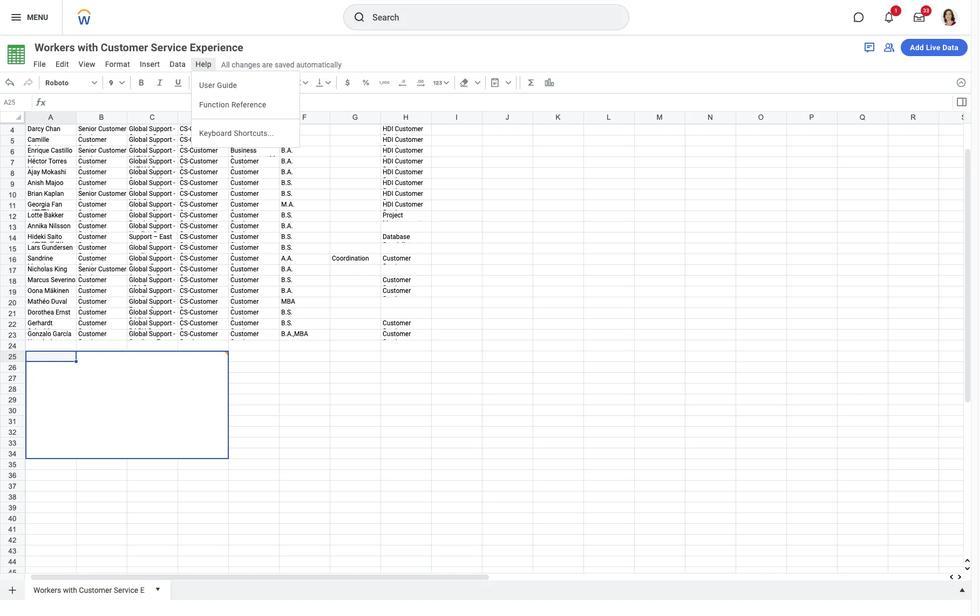 Task type: describe. For each thing, give the bounding box(es) containing it.
bold image
[[136, 77, 147, 88]]

edit
[[56, 60, 69, 69]]

help menu
[[191, 71, 300, 148]]

add footer ws image
[[7, 585, 18, 596]]

customer for e
[[79, 586, 112, 595]]

caret down small image
[[152, 584, 163, 595]]

menu button
[[0, 0, 62, 35]]

live
[[926, 43, 941, 52]]

workers with customer service experience
[[35, 41, 243, 54]]

all changes are saved automatically button
[[217, 60, 342, 70]]

formula editor image
[[955, 96, 968, 108]]

1
[[894, 8, 898, 13]]

guide
[[217, 81, 237, 90]]

workers for workers with customer service e
[[33, 586, 61, 595]]

workers for workers with customer service experience
[[35, 41, 75, 54]]

customer for experience
[[101, 41, 148, 54]]

activity stream image
[[863, 41, 876, 54]]

all changes are saved automatically
[[221, 60, 342, 69]]

file
[[33, 60, 46, 69]]

changes
[[232, 60, 260, 69]]

keyboard shortcuts...
[[199, 129, 274, 138]]

chevron up circle image
[[956, 77, 967, 88]]

are
[[262, 60, 273, 69]]

Search Workday  search field
[[372, 5, 607, 29]]

autosum image
[[526, 77, 536, 88]]

user
[[199, 81, 215, 90]]

data inside button
[[943, 43, 959, 52]]

notifications large image
[[884, 12, 894, 23]]

fx image
[[35, 96, 48, 109]]

with for workers with customer service experience
[[78, 41, 98, 54]]

experience
[[190, 41, 243, 54]]

data inside the menus menu bar
[[170, 60, 186, 69]]

chevron down small image for numbers image
[[441, 77, 452, 88]]

with for workers with customer service e
[[63, 586, 77, 595]]

justify image
[[10, 11, 23, 24]]

search image
[[353, 11, 366, 24]]

thousands comma image
[[379, 77, 390, 88]]

chart image
[[544, 77, 555, 88]]

media classroom image
[[883, 41, 895, 54]]

9 button
[[105, 74, 128, 91]]

view
[[79, 60, 95, 69]]

add live data button
[[901, 39, 968, 56]]

numbers image
[[432, 77, 443, 88]]

3 chevron down small image from the left
[[300, 77, 311, 88]]

chevron down small image inside roboto popup button
[[89, 77, 100, 88]]

inbox large image
[[914, 12, 925, 23]]

33
[[923, 8, 929, 13]]

chevron down small image inside 9 popup button
[[116, 77, 127, 88]]

function
[[199, 100, 229, 109]]

roboto
[[45, 79, 69, 87]]



Task type: vqa. For each thing, say whether or not it's contained in the screenshot.
Workers with Customer Service E's WORKERS
yes



Task type: locate. For each thing, give the bounding box(es) containing it.
user guide
[[199, 81, 237, 90]]

9
[[109, 79, 113, 87]]

0 horizontal spatial chevron down small image
[[323, 77, 333, 88]]

add live data
[[910, 43, 959, 52]]

customer
[[101, 41, 148, 54], [79, 586, 112, 595]]

0 vertical spatial data
[[943, 43, 959, 52]]

1 vertical spatial data
[[170, 60, 186, 69]]

chevron down small image left align bottom icon
[[300, 77, 311, 88]]

service for e
[[114, 586, 138, 595]]

None text field
[[1, 95, 32, 110]]

0 horizontal spatial service
[[114, 586, 138, 595]]

service up insert
[[151, 41, 187, 54]]

0 vertical spatial with
[[78, 41, 98, 54]]

profile logan mcneil image
[[941, 9, 958, 28]]

service for experience
[[151, 41, 187, 54]]

0 vertical spatial service
[[151, 41, 187, 54]]

2 chevron down small image from the left
[[116, 77, 127, 88]]

chevron down small image left 9
[[89, 77, 100, 88]]

chevron down small image
[[89, 77, 100, 88], [116, 77, 127, 88], [300, 77, 311, 88], [472, 77, 483, 88], [503, 77, 514, 88]]

undo l image
[[4, 77, 15, 88]]

workers with customer service experience button
[[29, 40, 263, 55]]

1 vertical spatial customer
[[79, 586, 112, 595]]

0 vertical spatial customer
[[101, 41, 148, 54]]

workers right add footer ws image
[[33, 586, 61, 595]]

with
[[78, 41, 98, 54], [63, 586, 77, 595]]

33 button
[[907, 5, 932, 29]]

paste image
[[489, 77, 500, 88]]

workers up edit
[[35, 41, 75, 54]]

0 horizontal spatial with
[[63, 586, 77, 595]]

e
[[140, 586, 144, 595]]

service left e
[[114, 586, 138, 595]]

1 vertical spatial service
[[114, 586, 138, 595]]

1 chevron down small image from the left
[[323, 77, 333, 88]]

chevron down small image
[[323, 77, 333, 88], [441, 77, 452, 88]]

remove zero image
[[397, 77, 408, 88]]

roboto button
[[42, 74, 100, 91]]

1 horizontal spatial service
[[151, 41, 187, 54]]

data up the underline image
[[170, 60, 186, 69]]

Formula Bar text field
[[48, 95, 952, 110]]

0 vertical spatial workers
[[35, 41, 75, 54]]

automatically
[[296, 60, 342, 69]]

saved
[[275, 60, 294, 69]]

chevron down small image left eraser icon at left top
[[441, 77, 452, 88]]

1 horizontal spatial data
[[943, 43, 959, 52]]

caret up image
[[957, 585, 968, 596]]

1 horizontal spatial with
[[78, 41, 98, 54]]

0 horizontal spatial data
[[170, 60, 186, 69]]

chevron down small image left dollar sign image
[[323, 77, 333, 88]]

menus menu bar
[[28, 57, 217, 73]]

grid
[[0, 90, 979, 615]]

customer left e
[[79, 586, 112, 595]]

5 chevron down small image from the left
[[503, 77, 514, 88]]

workers with customer service e button
[[29, 581, 149, 598]]

all
[[221, 60, 230, 69]]

2 chevron down small image from the left
[[441, 77, 452, 88]]

customer up the menus menu bar
[[101, 41, 148, 54]]

align bottom image
[[314, 77, 325, 88]]

1 horizontal spatial chevron down small image
[[441, 77, 452, 88]]

workers with customer service e
[[33, 586, 144, 595]]

1 button
[[877, 5, 901, 29]]

toolbar container region
[[0, 72, 952, 93]]

insert
[[140, 60, 160, 69]]

percentage image
[[360, 77, 371, 88]]

data
[[943, 43, 959, 52], [170, 60, 186, 69]]

dollar sign image
[[342, 77, 353, 88]]

chevron down small image right paste image
[[503, 77, 514, 88]]

format
[[105, 60, 130, 69]]

reference
[[231, 100, 266, 109]]

service
[[151, 41, 187, 54], [114, 586, 138, 595]]

1 chevron down small image from the left
[[89, 77, 100, 88]]

workers
[[35, 41, 75, 54], [33, 586, 61, 595]]

add zero image
[[415, 77, 426, 88]]

eraser image
[[459, 77, 469, 88]]

data right live
[[943, 43, 959, 52]]

help
[[196, 60, 212, 69]]

add
[[910, 43, 924, 52]]

chevron down small image right eraser icon at left top
[[472, 77, 483, 88]]

shortcuts...
[[234, 129, 274, 138]]

1 vertical spatial with
[[63, 586, 77, 595]]

keyboard
[[199, 129, 232, 138]]

chevron down small image for align bottom icon
[[323, 77, 333, 88]]

4 chevron down small image from the left
[[472, 77, 483, 88]]

menu
[[27, 13, 48, 21]]

italics image
[[154, 77, 165, 88]]

underline image
[[173, 77, 183, 88]]

chevron down small image right 9
[[116, 77, 127, 88]]

1 vertical spatial workers
[[33, 586, 61, 595]]

function reference
[[199, 100, 266, 109]]



